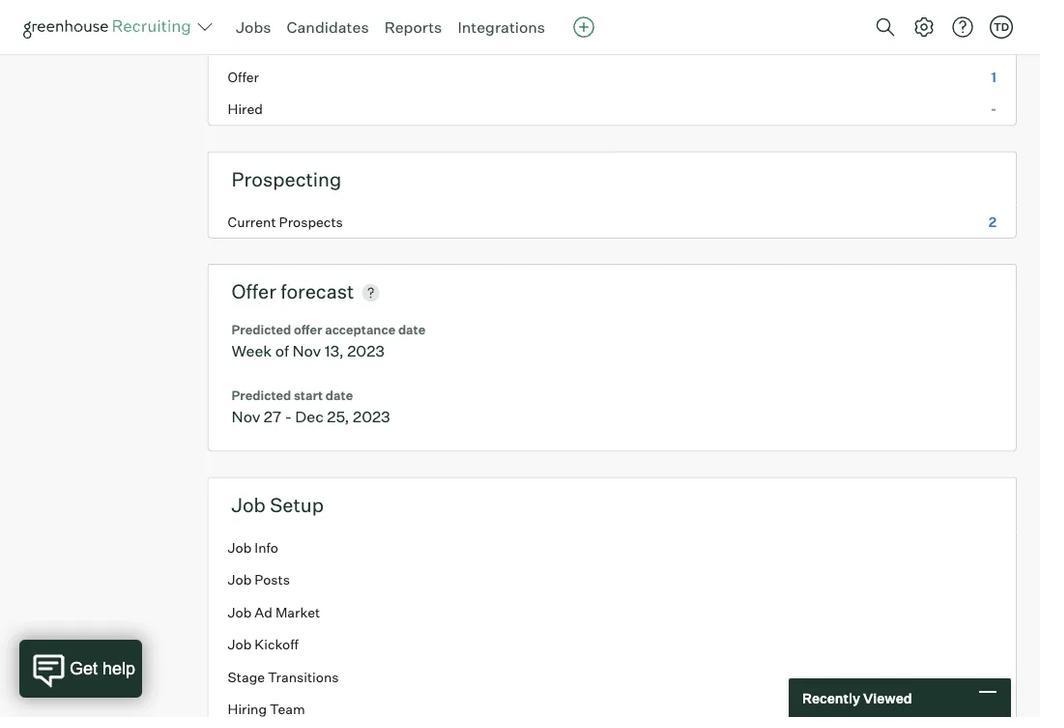 Task type: locate. For each thing, give the bounding box(es) containing it.
job posts link
[[208, 564, 1016, 596]]

job left the posts
[[228, 572, 252, 589]]

ad
[[255, 604, 273, 621]]

1 vertical spatial 2023
[[353, 407, 391, 426]]

job up stage
[[228, 637, 252, 654]]

1 horizontal spatial -
[[991, 101, 997, 118]]

td
[[994, 20, 1010, 33]]

1 down td
[[992, 36, 997, 53]]

job
[[232, 493, 266, 517], [228, 539, 252, 556], [228, 572, 252, 589], [228, 604, 252, 621], [228, 637, 252, 654]]

0 horizontal spatial -
[[285, 407, 292, 426]]

predicted offer acceptance date week of nov 13, 2023
[[232, 322, 426, 361]]

2 1 from the top
[[992, 68, 997, 85]]

1 vertical spatial date
[[326, 388, 353, 403]]

predicted up 27
[[232, 388, 291, 403]]

1 predicted from the top
[[232, 322, 291, 338]]

week
[[232, 342, 272, 361]]

jobs link
[[236, 17, 271, 37]]

2 for debrief
[[989, 4, 997, 20]]

2023
[[347, 342, 385, 361], [353, 407, 391, 426]]

0 horizontal spatial date
[[326, 388, 353, 403]]

job info link
[[208, 532, 1016, 564]]

offer down reference
[[228, 68, 259, 85]]

27
[[264, 407, 282, 426]]

job left ad
[[228, 604, 252, 621]]

jobs
[[236, 17, 271, 37]]

date inside predicted offer acceptance date week of nov 13, 2023
[[398, 322, 426, 338]]

greenhouse recruiting image
[[23, 15, 197, 39]]

0 vertical spatial -
[[991, 101, 997, 118]]

-
[[991, 101, 997, 118], [285, 407, 292, 426]]

info
[[255, 539, 279, 556]]

1 vertical spatial 2
[[989, 213, 997, 230]]

1 vertical spatial nov
[[232, 407, 261, 426]]

1 vertical spatial offer
[[232, 280, 276, 304]]

integrations link
[[458, 17, 546, 37]]

2023 inside predicted offer acceptance date week of nov 13, 2023
[[347, 342, 385, 361]]

0 vertical spatial 1
[[992, 36, 997, 53]]

1 for offer
[[992, 68, 997, 85]]

predicted inside predicted offer acceptance date week of nov 13, 2023
[[232, 322, 291, 338]]

2 predicted from the top
[[232, 388, 291, 403]]

0 vertical spatial nov
[[293, 342, 321, 361]]

recently viewed
[[803, 690, 913, 707]]

- right 27
[[285, 407, 292, 426]]

1 2 from the top
[[989, 4, 997, 20]]

date inside predicted start date nov 27 - dec 25, 2023
[[326, 388, 353, 403]]

nov inside predicted offer acceptance date week of nov 13, 2023
[[293, 342, 321, 361]]

job ad market
[[228, 604, 320, 621]]

predicted for 27
[[232, 388, 291, 403]]

0 vertical spatial 2
[[989, 4, 997, 20]]

1 vertical spatial predicted
[[232, 388, 291, 403]]

stage transitions link
[[208, 661, 1016, 694]]

nov left 27
[[232, 407, 261, 426]]

offer forecast
[[232, 280, 354, 304]]

2023 for nov 27 - dec 25, 2023
[[353, 407, 391, 426]]

2023 right 25,
[[353, 407, 391, 426]]

job info
[[228, 539, 279, 556]]

offer up week
[[232, 280, 276, 304]]

1 horizontal spatial nov
[[293, 342, 321, 361]]

date
[[398, 322, 426, 338], [326, 388, 353, 403]]

0 horizontal spatial nov
[[232, 407, 261, 426]]

0 vertical spatial offer
[[228, 68, 259, 85]]

nov down 'offer'
[[293, 342, 321, 361]]

job for job info
[[228, 539, 252, 556]]

job left info
[[228, 539, 252, 556]]

predicted inside predicted start date nov 27 - dec 25, 2023
[[232, 388, 291, 403]]

job for job kickoff
[[228, 637, 252, 654]]

1 horizontal spatial date
[[398, 322, 426, 338]]

search image
[[874, 15, 898, 39]]

predicted start date nov 27 - dec 25, 2023
[[232, 388, 391, 426]]

viewed
[[864, 690, 913, 707]]

job up job info
[[232, 493, 266, 517]]

predicted
[[232, 322, 291, 338], [232, 388, 291, 403]]

job for job setup
[[232, 493, 266, 517]]

0 vertical spatial 2023
[[347, 342, 385, 361]]

reports link
[[385, 17, 442, 37]]

2
[[989, 4, 997, 20], [989, 213, 997, 230]]

2 2 from the top
[[989, 213, 997, 230]]

1 down td popup button
[[992, 68, 997, 85]]

td button
[[987, 12, 1017, 43]]

2023 down acceptance
[[347, 342, 385, 361]]

2023 inside predicted start date nov 27 - dec 25, 2023
[[353, 407, 391, 426]]

date up 25,
[[326, 388, 353, 403]]

posts
[[255, 572, 290, 589]]

1 1 from the top
[[992, 36, 997, 53]]

predicted up week
[[232, 322, 291, 338]]

current
[[228, 213, 276, 230]]

date right acceptance
[[398, 322, 426, 338]]

dec
[[295, 407, 324, 426]]

1 vertical spatial 1
[[992, 68, 997, 85]]

job inside 'link'
[[228, 604, 252, 621]]

1 vertical spatial -
[[285, 407, 292, 426]]

1
[[992, 36, 997, 53], [992, 68, 997, 85]]

offer for offer
[[228, 68, 259, 85]]

nov inside predicted start date nov 27 - dec 25, 2023
[[232, 407, 261, 426]]

configure image
[[913, 15, 936, 39]]

- down td popup button
[[991, 101, 997, 118]]

offer
[[228, 68, 259, 85], [232, 280, 276, 304]]

0 vertical spatial date
[[398, 322, 426, 338]]

2023 for week of nov 13, 2023
[[347, 342, 385, 361]]

debrief
[[228, 4, 274, 20]]

nov
[[293, 342, 321, 361], [232, 407, 261, 426]]

0 vertical spatial predicted
[[232, 322, 291, 338]]



Task type: vqa. For each thing, say whether or not it's contained in the screenshot.
'remove goal icon'
no



Task type: describe. For each thing, give the bounding box(es) containing it.
reference
[[228, 36, 292, 53]]

prospects
[[279, 213, 343, 230]]

recently
[[803, 690, 861, 707]]

- inside - link
[[991, 101, 997, 118]]

job ad market link
[[208, 596, 1016, 629]]

start
[[294, 388, 323, 403]]

job for job ad market
[[228, 604, 252, 621]]

predicted for week
[[232, 322, 291, 338]]

- link
[[208, 93, 1016, 125]]

integrations
[[458, 17, 546, 37]]

candidates link
[[287, 17, 369, 37]]

kickoff
[[255, 637, 299, 654]]

reports
[[385, 17, 442, 37]]

transitions
[[268, 669, 339, 686]]

of
[[275, 342, 289, 361]]

forecast
[[281, 280, 354, 304]]

offer
[[294, 322, 322, 338]]

job kickoff
[[228, 637, 299, 654]]

stage
[[228, 669, 265, 686]]

prospecting
[[232, 167, 342, 191]]

1 for reference check
[[992, 36, 997, 53]]

job setup
[[232, 493, 324, 517]]

stage transitions
[[228, 669, 339, 686]]

market
[[276, 604, 320, 621]]

job kickoff link
[[208, 629, 1016, 661]]

offer for offer forecast
[[232, 280, 276, 304]]

13,
[[325, 342, 344, 361]]

setup
[[270, 493, 324, 517]]

td button
[[990, 15, 1014, 39]]

2 for current prospects
[[989, 213, 997, 230]]

25,
[[327, 407, 350, 426]]

acceptance
[[325, 322, 396, 338]]

- inside predicted start date nov 27 - dec 25, 2023
[[285, 407, 292, 426]]

current prospects
[[228, 213, 343, 230]]

job posts
[[228, 572, 290, 589]]

candidates
[[287, 17, 369, 37]]

reference check
[[228, 36, 335, 53]]

job for job posts
[[228, 572, 252, 589]]

check
[[295, 36, 335, 53]]



